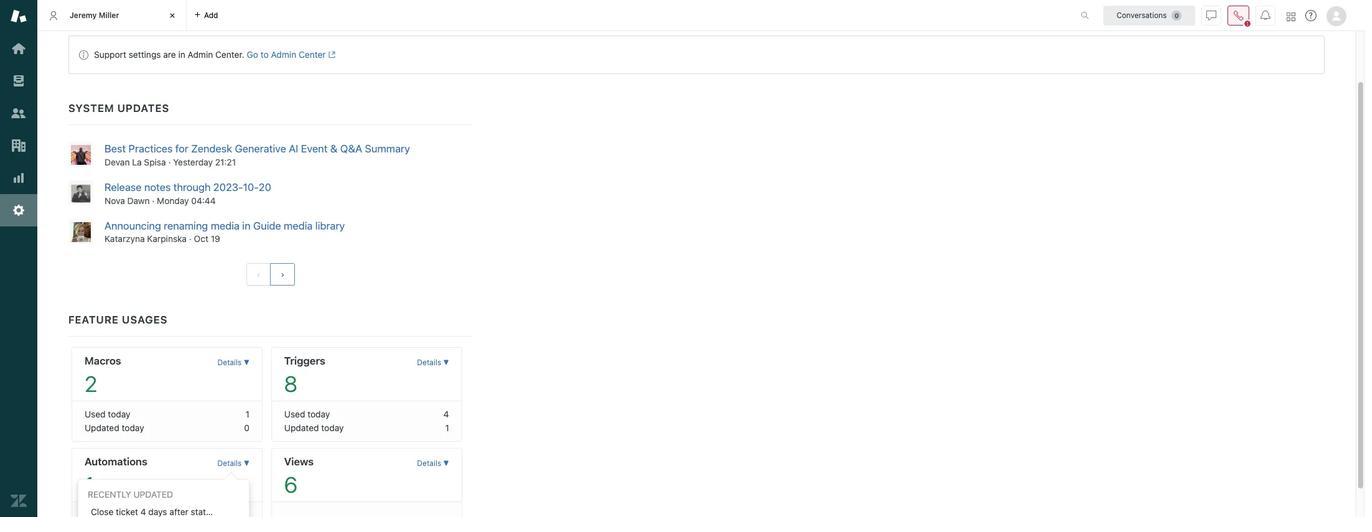 Task type: locate. For each thing, give the bounding box(es) containing it.
2 updated today from the left
[[284, 423, 344, 433]]

jeremy miller tab
[[37, 0, 187, 31]]

feature usages
[[68, 314, 168, 326]]

1 vertical spatial in
[[242, 219, 250, 232]]

used down 2
[[85, 409, 106, 420]]

customers image
[[11, 105, 27, 121]]

1 media from the left
[[211, 219, 240, 232]]

0 horizontal spatial in
[[178, 49, 185, 60]]

center
[[299, 49, 326, 60]]

1 vertical spatial 1
[[445, 423, 449, 433]]

updated today
[[85, 423, 144, 433], [284, 423, 344, 433]]

1 used today from the left
[[85, 409, 130, 420]]

0 horizontal spatial media
[[211, 219, 240, 232]]

1 horizontal spatial 1
[[246, 409, 249, 420]]

0 horizontal spatial used
[[85, 409, 106, 420]]

2 media from the left
[[284, 219, 313, 232]]

event
[[301, 142, 328, 155]]

(opens in a new tab) image
[[326, 51, 335, 59]]

1 down automations
[[85, 472, 94, 497]]

details for 6
[[417, 459, 441, 468]]

19
[[211, 234, 220, 244]]

in right are
[[178, 49, 185, 60]]

0 horizontal spatial admin
[[188, 49, 213, 60]]

used
[[85, 409, 106, 420], [284, 409, 305, 420]]

▼ down 4
[[443, 459, 449, 468]]

today
[[108, 409, 130, 420], [307, 409, 330, 420], [122, 423, 144, 433], [321, 423, 344, 433]]

details ▼ for 2
[[217, 358, 249, 367]]

1 used from the left
[[85, 409, 106, 420]]

status
[[68, 35, 1325, 74]]

details ▼ for 6
[[417, 459, 449, 468]]

›
[[281, 270, 285, 280]]

jeremy
[[70, 10, 97, 20]]

conversations
[[1117, 10, 1167, 20]]

details ▼ for 8
[[417, 358, 449, 367]]

macros 2
[[85, 355, 121, 397]]

updated today for 2
[[85, 423, 144, 433]]

updated
[[85, 423, 119, 433], [284, 423, 319, 433]]

used down the 8 on the bottom of the page
[[284, 409, 305, 420]]

updated today up automations
[[85, 423, 144, 433]]

1 admin from the left
[[188, 49, 213, 60]]

best
[[105, 142, 126, 155]]

nova
[[105, 195, 125, 206]]

media
[[211, 219, 240, 232], [284, 219, 313, 232]]

8
[[284, 371, 297, 397]]

in left guide
[[242, 219, 250, 232]]

▼ left triggers
[[244, 358, 249, 367]]

1
[[246, 409, 249, 420], [445, 423, 449, 433], [85, 472, 94, 497]]

status containing support settings are in admin center.
[[68, 35, 1325, 74]]

media up 19
[[211, 219, 240, 232]]

release
[[105, 181, 142, 193]]

details
[[217, 358, 242, 367], [417, 358, 441, 367], [217, 459, 242, 468], [417, 459, 441, 468]]

0 horizontal spatial 1
[[85, 472, 94, 497]]

media right guide
[[284, 219, 313, 232]]

0 horizontal spatial used today
[[85, 409, 130, 420]]

add button
[[187, 0, 226, 30]]

▼ for 2
[[244, 358, 249, 367]]

notifications image
[[1261, 10, 1271, 20]]

‹ button
[[246, 263, 271, 286]]

admin right to
[[271, 49, 296, 60]]

1 horizontal spatial admin
[[271, 49, 296, 60]]

1 horizontal spatial updated today
[[284, 423, 344, 433]]

admin
[[188, 49, 213, 60], [271, 49, 296, 60]]

2 used from the left
[[284, 409, 305, 420]]

‹
[[257, 270, 260, 280]]

views 6
[[284, 456, 314, 497]]

1 down 4
[[445, 423, 449, 433]]

announcing renaming media in guide media library
[[105, 219, 345, 232]]

center.
[[215, 49, 244, 60]]

used today
[[85, 409, 130, 420], [284, 409, 330, 420]]

renaming
[[164, 219, 208, 232]]

katarzyna karpinska
[[105, 234, 187, 244]]

1 horizontal spatial updated
[[284, 423, 319, 433]]

zendesk products image
[[1287, 12, 1295, 21]]

updated up views
[[284, 423, 319, 433]]

0 horizontal spatial updated
[[85, 423, 119, 433]]

1 horizontal spatial media
[[284, 219, 313, 232]]

la
[[132, 157, 142, 167]]

1 updated today from the left
[[85, 423, 144, 433]]

1 updated from the left
[[85, 423, 119, 433]]

admin left center.
[[188, 49, 213, 60]]

updated today up views
[[284, 423, 344, 433]]

in
[[178, 49, 185, 60], [242, 219, 250, 232]]

miller
[[99, 10, 119, 20]]

dawn
[[127, 195, 150, 206]]

4
[[444, 409, 449, 420]]

conversations button
[[1103, 5, 1195, 25]]

in for media
[[242, 219, 250, 232]]

updated for 8
[[284, 423, 319, 433]]

used today down the 8 on the bottom of the page
[[284, 409, 330, 420]]

2 used today from the left
[[284, 409, 330, 420]]

▼ down 0
[[244, 459, 249, 468]]

reporting image
[[11, 170, 27, 186]]

yesterday 21:21
[[173, 157, 236, 167]]

main element
[[0, 0, 37, 517]]

views image
[[11, 73, 27, 89]]

q&a
[[340, 142, 362, 155]]

&
[[330, 142, 338, 155]]

used for 8
[[284, 409, 305, 420]]

go
[[247, 49, 258, 60]]

0 horizontal spatial updated today
[[85, 423, 144, 433]]

details ▼
[[217, 358, 249, 367], [417, 358, 449, 367], [217, 459, 249, 468], [417, 459, 449, 468]]

updated up automations
[[85, 423, 119, 433]]

tabs tab list
[[37, 0, 1068, 31]]

notes
[[144, 181, 171, 193]]

2 vertical spatial 1
[[85, 472, 94, 497]]

0 vertical spatial 1
[[246, 409, 249, 420]]

▼
[[244, 358, 249, 367], [443, 358, 449, 367], [244, 459, 249, 468], [443, 459, 449, 468]]

21:21
[[215, 157, 236, 167]]

feature
[[68, 314, 119, 326]]

2 updated from the left
[[284, 423, 319, 433]]

1 horizontal spatial used today
[[284, 409, 330, 420]]

updated for 2
[[85, 423, 119, 433]]

1 horizontal spatial in
[[242, 219, 250, 232]]

button displays agent's chat status as invisible. image
[[1206, 10, 1216, 20]]

devan
[[105, 157, 130, 167]]

yesterday
[[173, 157, 213, 167]]

triggers
[[284, 355, 325, 367]]

details for 8
[[417, 358, 441, 367]]

1 horizontal spatial used
[[284, 409, 305, 420]]

2 horizontal spatial 1
[[445, 423, 449, 433]]

2
[[85, 371, 97, 397]]

announcing
[[105, 219, 161, 232]]

spisa
[[144, 157, 166, 167]]

0 vertical spatial in
[[178, 49, 185, 60]]

admin image
[[11, 202, 27, 218]]

in for are
[[178, 49, 185, 60]]

recently updated
[[88, 489, 173, 500]]

1 up 0
[[246, 409, 249, 420]]

settings
[[129, 49, 161, 60]]

guide
[[253, 219, 281, 232]]

used today down 2
[[85, 409, 130, 420]]

get started image
[[11, 40, 27, 57]]

system
[[68, 102, 114, 114]]

details for 2
[[217, 358, 242, 367]]

▼ up 4
[[443, 358, 449, 367]]



Task type: describe. For each thing, give the bounding box(es) containing it.
recently
[[88, 489, 131, 500]]

oct
[[194, 234, 208, 244]]

updates
[[117, 102, 169, 114]]

zendesk support image
[[11, 8, 27, 24]]

used today for 8
[[284, 409, 330, 420]]

practices
[[128, 142, 173, 155]]

library
[[315, 219, 345, 232]]

for
[[175, 142, 188, 155]]

go to admin center
[[247, 49, 326, 60]]

2023-
[[213, 181, 243, 193]]

support
[[94, 49, 126, 60]]

used today for 2
[[85, 409, 130, 420]]

monday
[[157, 195, 189, 206]]

triggers 8
[[284, 355, 325, 397]]

add
[[204, 10, 218, 20]]

karpinska
[[147, 234, 187, 244]]

close image
[[166, 9, 179, 22]]

usages
[[122, 314, 168, 326]]

1 inside automations 1
[[85, 472, 94, 497]]

generative
[[235, 142, 286, 155]]

2 admin from the left
[[271, 49, 296, 60]]

zendesk
[[191, 142, 232, 155]]

organizations image
[[11, 138, 27, 154]]

macros
[[85, 355, 121, 367]]

updated
[[133, 489, 173, 500]]

› button
[[270, 263, 295, 286]]

used for 2
[[85, 409, 106, 420]]

1 for used today
[[246, 409, 249, 420]]

10-
[[243, 181, 259, 193]]

automations
[[85, 456, 147, 468]]

through
[[173, 181, 211, 193]]

katarzyna
[[105, 234, 145, 244]]

jeremy miller
[[70, 10, 119, 20]]

are
[[163, 49, 176, 60]]

▼ for 6
[[443, 459, 449, 468]]

6
[[284, 472, 298, 497]]

20
[[259, 181, 271, 193]]

summary
[[365, 142, 410, 155]]

release notes through 2023-10-20
[[105, 181, 271, 193]]

system updates
[[68, 102, 169, 114]]

automations 1
[[85, 456, 147, 497]]

views
[[284, 456, 314, 468]]

monday 04:44
[[157, 195, 216, 206]]

04:44
[[191, 195, 216, 206]]

ai
[[289, 142, 298, 155]]

nova dawn
[[105, 195, 150, 206]]

get help image
[[1305, 10, 1317, 21]]

1 for updated today
[[445, 423, 449, 433]]

zendesk image
[[11, 493, 27, 509]]

best practices for zendesk generative ai event & q&a summary
[[105, 142, 410, 155]]

oct 19
[[194, 234, 220, 244]]

to
[[261, 49, 269, 60]]

▼ for 8
[[443, 358, 449, 367]]

0
[[244, 423, 249, 433]]

support settings are in admin center.
[[94, 49, 244, 60]]

updated today for 8
[[284, 423, 344, 433]]

devan la spisa
[[105, 157, 166, 167]]

go to admin center link
[[247, 49, 335, 60]]



Task type: vqa. For each thing, say whether or not it's contained in the screenshot.
Nova Dawn
yes



